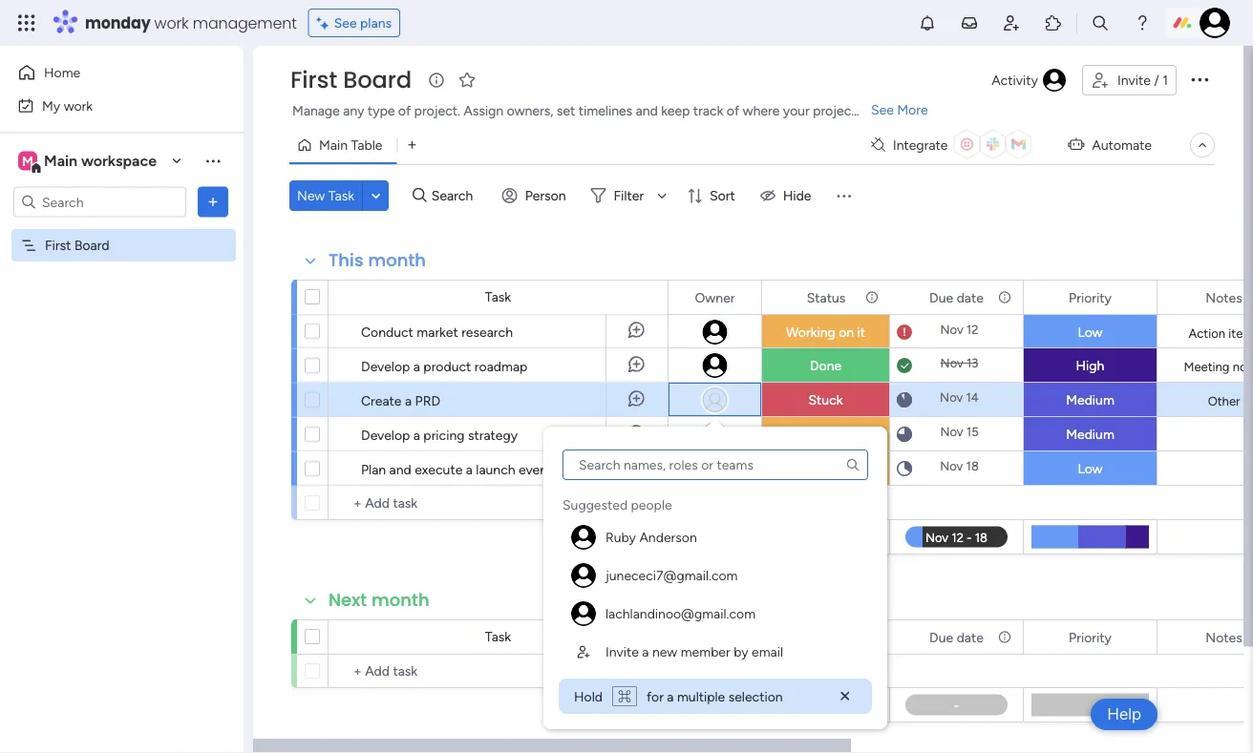 Task type: locate. For each thing, give the bounding box(es) containing it.
1 working on it from the top
[[786, 324, 865, 340]]

1 vertical spatial see
[[871, 102, 894, 118]]

0 vertical spatial notes field
[[1201, 287, 1247, 308]]

a
[[413, 358, 420, 374], [405, 393, 412, 409], [413, 427, 420, 443], [466, 461, 473, 478], [642, 644, 649, 660], [667, 689, 674, 705]]

suggested people
[[563, 497, 672, 513]]

[object object] element containing lachlandinoo@gmail.com
[[563, 595, 868, 633]]

sort button
[[679, 181, 747, 211]]

1 horizontal spatial work
[[154, 12, 189, 33]]

on for plan and execute a launch event
[[839, 461, 854, 477]]

first down search in workspace field
[[45, 237, 71, 254]]

+ add task text field down the launch
[[338, 492, 659, 515]]

0 horizontal spatial first board
[[45, 237, 109, 254]]

on down stuck
[[839, 461, 854, 477]]

2 on from the top
[[839, 426, 854, 443]]

working down stuck
[[786, 426, 835, 443]]

0 horizontal spatial main
[[44, 152, 77, 170]]

working up done
[[786, 324, 835, 340]]

5 nov from the top
[[940, 459, 963, 474]]

on up search icon
[[839, 426, 854, 443]]

invite inside button
[[1117, 72, 1151, 88]]

home button
[[11, 57, 205, 88]]

2 vertical spatial it
[[857, 461, 865, 477]]

priority up help
[[1069, 629, 1112, 646]]

0 vertical spatial invite
[[1117, 72, 1151, 88]]

[object object] element up 'member'
[[563, 595, 868, 633]]

0 vertical spatial due date
[[929, 289, 984, 306]]

task
[[328, 188, 354, 204], [485, 289, 511, 305], [485, 629, 511, 645]]

15
[[966, 425, 979, 440]]

dapulse integrations image
[[871, 138, 885, 152]]

0 horizontal spatial column information image
[[864, 290, 880, 305]]

0 vertical spatial + add task text field
[[338, 492, 659, 515]]

of right track
[[727, 103, 739, 119]]

month inside field
[[368, 248, 426, 273]]

0 vertical spatial medium
[[1066, 392, 1114, 408]]

working left search icon
[[786, 461, 835, 477]]

working
[[786, 324, 835, 340], [786, 426, 835, 443], [786, 461, 835, 477]]

help image
[[1133, 13, 1152, 32]]

0 vertical spatial first board
[[290, 64, 412, 96]]

None search field
[[563, 450, 868, 480]]

1 vertical spatial invite
[[606, 644, 639, 660]]

a right for
[[667, 689, 674, 705]]

2 of from the left
[[727, 103, 739, 119]]

develop down conduct at the left top
[[361, 358, 410, 374]]

board
[[343, 64, 412, 96], [74, 237, 109, 254]]

a inside tree grid
[[642, 644, 649, 660]]

priority
[[1069, 289, 1112, 306], [1069, 629, 1112, 646]]

set
[[557, 103, 575, 119]]

options image
[[1188, 68, 1211, 90], [203, 192, 223, 212]]

autopilot image
[[1068, 132, 1084, 156]]

due date field for due date's column information image
[[925, 627, 988, 648]]

conduct market research
[[361, 324, 513, 340]]

[object object] element containing invite a new member by email
[[563, 633, 868, 671]]

other
[[1208, 394, 1240, 409]]

develop down create
[[361, 427, 410, 443]]

0 vertical spatial work
[[154, 12, 189, 33]]

1 horizontal spatial of
[[727, 103, 739, 119]]

develop for develop a pricing strategy
[[361, 427, 410, 443]]

first
[[290, 64, 337, 96], [45, 237, 71, 254]]

see
[[334, 15, 357, 31], [871, 102, 894, 118]]

and left keep
[[636, 103, 658, 119]]

prd
[[415, 393, 440, 409]]

2 develop from the top
[[361, 427, 410, 443]]

invite members image
[[1002, 13, 1021, 32]]

1 due date field from the top
[[925, 287, 988, 308]]

board down search in workspace field
[[74, 237, 109, 254]]

main table
[[319, 137, 382, 153]]

1 vertical spatial working on it
[[786, 426, 865, 443]]

tree grid
[[563, 488, 868, 671]]

month right this
[[368, 248, 426, 273]]

1 vertical spatial + add task text field
[[338, 660, 659, 683]]

2 due date from the top
[[929, 629, 984, 646]]

1 vertical spatial and
[[389, 461, 411, 478]]

work right monday
[[154, 12, 189, 33]]

3 working from the top
[[786, 461, 835, 477]]

invite for invite a new member by email
[[606, 644, 639, 660]]

stands.
[[860, 103, 902, 119]]

0 vertical spatial month
[[368, 248, 426, 273]]

2 it from the top
[[857, 426, 865, 443]]

v2 overdue deadline image
[[897, 323, 912, 341]]

1 vertical spatial due date field
[[925, 627, 988, 648]]

nov left 13
[[940, 356, 963, 371]]

1 date from the top
[[957, 289, 984, 306]]

1 vertical spatial board
[[74, 237, 109, 254]]

notifications image
[[918, 13, 937, 32]]

1 nov from the top
[[940, 322, 963, 338]]

nov for nov 14
[[940, 390, 963, 405]]

add view image
[[408, 138, 416, 152]]

of
[[398, 103, 411, 119], [727, 103, 739, 119]]

1 horizontal spatial invite
[[1117, 72, 1151, 88]]

0 vertical spatial working
[[786, 324, 835, 340]]

1 vertical spatial task
[[485, 289, 511, 305]]

0 horizontal spatial invite
[[606, 644, 639, 660]]

0 vertical spatial due
[[929, 289, 953, 306]]

nov left the 15
[[940, 425, 963, 440]]

action item
[[1189, 326, 1253, 341]]

anderson
[[639, 530, 697, 546]]

1 vertical spatial notes field
[[1201, 627, 1247, 648]]

1 vertical spatial first
[[45, 237, 71, 254]]

2 [object object] element from the top
[[563, 557, 868, 595]]

0 vertical spatial develop
[[361, 358, 410, 374]]

1 it from the top
[[857, 324, 865, 340]]

see inside button
[[334, 15, 357, 31]]

1 vertical spatial medium
[[1066, 426, 1114, 443]]

a for develop a product roadmap
[[413, 358, 420, 374]]

monday
[[85, 12, 150, 33]]

working on it
[[786, 324, 865, 340], [786, 426, 865, 443], [786, 461, 865, 477]]

[object object] element up the lachlandinoo@gmail.com
[[563, 557, 868, 595]]

1 vertical spatial low
[[1078, 461, 1103, 477]]

invite left new
[[606, 644, 639, 660]]

Priority field
[[1064, 287, 1116, 308], [1064, 627, 1116, 648]]

2 due date field from the top
[[925, 627, 988, 648]]

see left more
[[871, 102, 894, 118]]

tree grid containing suggested people
[[563, 488, 868, 671]]

dialog
[[543, 427, 887, 730]]

pricing
[[423, 427, 465, 443]]

1 horizontal spatial and
[[636, 103, 658, 119]]

alert
[[559, 679, 872, 714]]

0 vertical spatial on
[[839, 324, 854, 340]]

1 horizontal spatial board
[[343, 64, 412, 96]]

1 vertical spatial on
[[839, 426, 854, 443]]

nov left "14" on the right bottom
[[940, 390, 963, 405]]

nov left 18
[[940, 459, 963, 474]]

Status field
[[802, 287, 850, 308]]

0 horizontal spatial board
[[74, 237, 109, 254]]

priority field up high
[[1064, 287, 1116, 308]]

0 horizontal spatial work
[[64, 97, 93, 114]]

month inside field
[[371, 588, 430, 613]]

0 vertical spatial priority
[[1069, 289, 1112, 306]]

first board down search in workspace field
[[45, 237, 109, 254]]

0 vertical spatial notes
[[1206, 289, 1242, 306]]

1 due date from the top
[[929, 289, 984, 306]]

v2 search image
[[413, 185, 427, 207]]

a left pricing
[[413, 427, 420, 443]]

this month
[[329, 248, 426, 273]]

filter
[[614, 188, 644, 204]]

2 vertical spatial task
[[485, 629, 511, 645]]

invite for invite / 1
[[1117, 72, 1151, 88]]

suggested people row
[[563, 488, 672, 515]]

1 vertical spatial priority
[[1069, 629, 1112, 646]]

[object object] element up junececi7@gmail.com
[[563, 519, 868, 557]]

1 vertical spatial it
[[857, 426, 865, 443]]

nov left 12 on the top right of the page
[[940, 322, 963, 338]]

list box containing suggested people
[[559, 450, 872, 671]]

main inside 'button'
[[319, 137, 348, 153]]

0 vertical spatial date
[[957, 289, 984, 306]]

new task button
[[289, 181, 362, 211]]

low
[[1078, 324, 1103, 340], [1078, 461, 1103, 477]]

1 vertical spatial due
[[929, 629, 953, 646]]

angle down image
[[371, 189, 380, 203]]

menu image
[[834, 186, 853, 205]]

3 [object object] element from the top
[[563, 595, 868, 633]]

manage any type of project. assign owners, set timelines and keep track of where your project stands.
[[292, 103, 902, 119]]

work for my
[[64, 97, 93, 114]]

0 vertical spatial low
[[1078, 324, 1103, 340]]

Due date field
[[925, 287, 988, 308], [925, 627, 988, 648]]

develop
[[361, 358, 410, 374], [361, 427, 410, 443]]

1 vertical spatial options image
[[203, 192, 223, 212]]

1 horizontal spatial main
[[319, 137, 348, 153]]

3 nov from the top
[[940, 390, 963, 405]]

a for invite a new member by email
[[642, 644, 649, 660]]

and right plan
[[389, 461, 411, 478]]

first board up any
[[290, 64, 412, 96]]

see for see plans
[[334, 15, 357, 31]]

roadmap
[[474, 358, 528, 374]]

[object object] element
[[563, 519, 868, 557], [563, 557, 868, 595], [563, 595, 868, 633], [563, 633, 868, 671]]

hold
[[574, 689, 606, 705]]

1 vertical spatial column information image
[[997, 630, 1012, 645]]

board up type
[[343, 64, 412, 96]]

month for next month
[[371, 588, 430, 613]]

0 vertical spatial it
[[857, 324, 865, 340]]

show board description image
[[425, 71, 448, 90]]

invite
[[1117, 72, 1151, 88], [606, 644, 639, 660]]

2 vertical spatial working on it
[[786, 461, 865, 477]]

2 low from the top
[[1078, 461, 1103, 477]]

a left new
[[642, 644, 649, 660]]

invite left /
[[1117, 72, 1151, 88]]

[object object] element containing ruby anderson
[[563, 519, 868, 557]]

priority field up help
[[1064, 627, 1116, 648]]

1 vertical spatial working
[[786, 426, 835, 443]]

first board
[[290, 64, 412, 96], [45, 237, 109, 254]]

0 vertical spatial due date field
[[925, 287, 988, 308]]

main inside workspace selection 'element'
[[44, 152, 77, 170]]

see left plans
[[334, 15, 357, 31]]

a inside alert
[[667, 689, 674, 705]]

1 develop from the top
[[361, 358, 410, 374]]

[object object] element containing junececi7@gmail.com
[[563, 557, 868, 595]]

first inside first board list box
[[45, 237, 71, 254]]

1 vertical spatial notes
[[1206, 629, 1242, 646]]

2 date from the top
[[957, 629, 984, 646]]

first up the manage
[[290, 64, 337, 96]]

0 vertical spatial task
[[328, 188, 354, 204]]

working for plan and execute a launch event
[[786, 461, 835, 477]]

0 horizontal spatial see
[[334, 15, 357, 31]]

1 notes field from the top
[[1201, 287, 1247, 308]]

0 vertical spatial working on it
[[786, 324, 865, 340]]

1 notes from the top
[[1206, 289, 1242, 306]]

options image down workspace options icon
[[203, 192, 223, 212]]

column information image
[[864, 290, 880, 305], [997, 630, 1012, 645]]

plans
[[360, 15, 392, 31]]

work inside the my work button
[[64, 97, 93, 114]]

main right workspace icon
[[44, 152, 77, 170]]

invite inside tree grid
[[606, 644, 639, 660]]

a left prd
[[405, 393, 412, 409]]

0 vertical spatial options image
[[1188, 68, 1211, 90]]

help button
[[1091, 699, 1158, 731]]

1 vertical spatial develop
[[361, 427, 410, 443]]

4 [object object] element from the top
[[563, 633, 868, 671]]

1 horizontal spatial options image
[[1188, 68, 1211, 90]]

1 working from the top
[[786, 324, 835, 340]]

1 vertical spatial priority field
[[1064, 627, 1116, 648]]

owner
[[695, 289, 735, 306]]

1 horizontal spatial column information image
[[997, 630, 1012, 645]]

column information image for status
[[864, 290, 880, 305]]

0 vertical spatial first
[[290, 64, 337, 96]]

1 horizontal spatial first board
[[290, 64, 412, 96]]

high
[[1076, 358, 1104, 374]]

2 medium from the top
[[1066, 426, 1114, 443]]

work for monday
[[154, 12, 189, 33]]

2 notes from the top
[[1206, 629, 1242, 646]]

+ add task text field up hold
[[338, 660, 659, 683]]

priority up high
[[1069, 289, 1112, 306]]

0 horizontal spatial of
[[398, 103, 411, 119]]

Notes field
[[1201, 287, 1247, 308], [1201, 627, 1247, 648]]

notes
[[1206, 289, 1242, 306], [1206, 629, 1242, 646]]

due date
[[929, 289, 984, 306], [929, 629, 984, 646]]

0 horizontal spatial first
[[45, 237, 71, 254]]

0 vertical spatial see
[[334, 15, 357, 31]]

options image right the 1 at the top of page
[[1188, 68, 1211, 90]]

1 on from the top
[[839, 324, 854, 340]]

invite a new member by email
[[606, 644, 783, 660]]

3 it from the top
[[857, 461, 865, 477]]

+ Add task text field
[[338, 492, 659, 515], [338, 660, 659, 683]]

main left table
[[319, 137, 348, 153]]

see more
[[871, 102, 928, 118]]

2 priority field from the top
[[1064, 627, 1116, 648]]

invite / 1
[[1117, 72, 1168, 88]]

1 vertical spatial work
[[64, 97, 93, 114]]

Search in workspace field
[[40, 191, 160, 213]]

2 vertical spatial on
[[839, 461, 854, 477]]

3 working on it from the top
[[786, 461, 865, 477]]

apps image
[[1044, 13, 1063, 32]]

nov
[[940, 322, 963, 338], [940, 356, 963, 371], [940, 390, 963, 405], [940, 425, 963, 440], [940, 459, 963, 474]]

4 nov from the top
[[940, 425, 963, 440]]

work right my
[[64, 97, 93, 114]]

due
[[929, 289, 953, 306], [929, 629, 953, 646]]

arrow down image
[[651, 184, 673, 207]]

conduct
[[361, 324, 413, 340]]

13
[[967, 356, 978, 371]]

[object object] element up for a multiple selection
[[563, 633, 868, 671]]

of right type
[[398, 103, 411, 119]]

list box
[[559, 450, 872, 671]]

None field
[[690, 627, 740, 648]]

0 vertical spatial board
[[343, 64, 412, 96]]

2 working from the top
[[786, 426, 835, 443]]

on up done
[[839, 324, 854, 340]]

2 working on it from the top
[[786, 426, 865, 443]]

3 on from the top
[[839, 461, 854, 477]]

nov 14
[[940, 390, 979, 405]]

dialog containing suggested people
[[543, 427, 887, 730]]

1 vertical spatial month
[[371, 588, 430, 613]]

where
[[743, 103, 780, 119]]

member
[[681, 644, 730, 660]]

alert containing hold
[[559, 679, 872, 714]]

0 vertical spatial priority field
[[1064, 287, 1116, 308]]

1 [object object] element from the top
[[563, 519, 868, 557]]

1 vertical spatial due date
[[929, 629, 984, 646]]

hide button
[[752, 181, 823, 211]]

workspace image
[[18, 150, 37, 171]]

1
[[1163, 72, 1168, 88]]

0 vertical spatial column information image
[[864, 290, 880, 305]]

selection
[[728, 689, 783, 705]]

option
[[0, 228, 244, 232]]

1 vertical spatial first board
[[45, 237, 109, 254]]

nov 12
[[940, 322, 979, 338]]

first board inside list box
[[45, 237, 109, 254]]

0 horizontal spatial options image
[[203, 192, 223, 212]]

1 low from the top
[[1078, 324, 1103, 340]]

main
[[319, 137, 348, 153], [44, 152, 77, 170]]

2 vertical spatial working
[[786, 461, 835, 477]]

2 nov from the top
[[940, 356, 963, 371]]

nov 18
[[940, 459, 979, 474]]

nov for nov 12
[[940, 322, 963, 338]]

0 horizontal spatial and
[[389, 461, 411, 478]]

2 priority from the top
[[1069, 629, 1112, 646]]

month right 'next'
[[371, 588, 430, 613]]

1 horizontal spatial see
[[871, 102, 894, 118]]

due date for due date "field" corresponding to column information icon
[[929, 289, 984, 306]]

create a prd
[[361, 393, 440, 409]]

home
[[44, 64, 80, 81]]

on for develop a pricing strategy
[[839, 426, 854, 443]]

a left product
[[413, 358, 420, 374]]

see plans button
[[308, 9, 400, 37]]

activity
[[992, 72, 1038, 88]]

it for develop a pricing strategy
[[857, 426, 865, 443]]

date
[[957, 289, 984, 306], [957, 629, 984, 646]]

develop for develop a product roadmap
[[361, 358, 410, 374]]

1 vertical spatial date
[[957, 629, 984, 646]]



Task type: vqa. For each thing, say whether or not it's contained in the screenshot.
the left banner logo
no



Task type: describe. For each thing, give the bounding box(es) containing it.
plan
[[361, 461, 386, 478]]

add to favorites image
[[457, 70, 477, 89]]

meeting note
[[1184, 359, 1253, 374]]

monday work management
[[85, 12, 297, 33]]

launch
[[476, 461, 515, 478]]

see for see more
[[871, 102, 894, 118]]

inbox image
[[960, 13, 979, 32]]

main for main table
[[319, 137, 348, 153]]

see more link
[[869, 100, 930, 119]]

junececi7@gmail.com
[[606, 568, 738, 584]]

ruby
[[606, 530, 636, 546]]

select product image
[[17, 13, 36, 32]]

project.
[[414, 103, 460, 119]]

close image
[[836, 687, 855, 706]]

action
[[1189, 326, 1225, 341]]

ruby anderson image
[[1200, 8, 1230, 38]]

First Board field
[[286, 64, 416, 96]]

done
[[810, 358, 842, 374]]

by
[[734, 644, 748, 660]]

Owner field
[[690, 287, 740, 308]]

due date for due date "field" associated with due date's column information image
[[929, 629, 984, 646]]

hide
[[783, 188, 811, 204]]

Search for content search field
[[563, 450, 868, 480]]

1 due from the top
[[929, 289, 953, 306]]

integrate
[[893, 137, 948, 153]]

next month
[[329, 588, 430, 613]]

this
[[329, 248, 364, 273]]

main workspace
[[44, 152, 157, 170]]

strategy
[[468, 427, 518, 443]]

a for for a multiple selection
[[667, 689, 674, 705]]

nov 13
[[940, 356, 978, 371]]

product
[[423, 358, 471, 374]]

a left the launch
[[466, 461, 473, 478]]

manage
[[292, 103, 340, 119]]

⌘
[[618, 689, 631, 705]]

2 due from the top
[[929, 629, 953, 646]]

column information image
[[997, 290, 1012, 305]]

event
[[519, 461, 552, 478]]

invite / 1 button
[[1082, 65, 1177, 96]]

note
[[1233, 359, 1253, 374]]

2 + add task text field from the top
[[338, 660, 659, 683]]

12
[[966, 322, 979, 338]]

lachlandinoo@gmail.com
[[606, 606, 756, 622]]

item
[[1229, 326, 1253, 341]]

first board list box
[[0, 225, 244, 520]]

main table button
[[289, 130, 397, 160]]

create
[[361, 393, 402, 409]]

project
[[813, 103, 856, 119]]

a for develop a pricing strategy
[[413, 427, 420, 443]]

status
[[807, 289, 846, 306]]

0 vertical spatial and
[[636, 103, 658, 119]]

1 + add task text field from the top
[[338, 492, 659, 515]]

it for plan and execute a launch event
[[857, 461, 865, 477]]

search image
[[845, 457, 861, 473]]

develop a pricing strategy
[[361, 427, 518, 443]]

Next month field
[[324, 588, 434, 613]]

new
[[652, 644, 677, 660]]

main for main workspace
[[44, 152, 77, 170]]

working for develop a pricing strategy
[[786, 426, 835, 443]]

research
[[461, 324, 513, 340]]

track
[[693, 103, 723, 119]]

develop a product roadmap
[[361, 358, 528, 374]]

multiple
[[677, 689, 725, 705]]

due date field for column information icon
[[925, 287, 988, 308]]

for a multiple selection
[[643, 689, 783, 705]]

plan and execute a launch event
[[361, 461, 552, 478]]

email
[[752, 644, 783, 660]]

help
[[1107, 705, 1141, 724]]

more
[[897, 102, 928, 118]]

1 priority field from the top
[[1064, 287, 1116, 308]]

see plans
[[334, 15, 392, 31]]

next
[[329, 588, 367, 613]]

my
[[42, 97, 60, 114]]

workspace selection element
[[18, 149, 160, 174]]

1 horizontal spatial first
[[290, 64, 337, 96]]

1 medium from the top
[[1066, 392, 1114, 408]]

month for this month
[[368, 248, 426, 273]]

activity button
[[984, 65, 1074, 96]]

management
[[193, 12, 297, 33]]

date for due date "field" corresponding to column information icon
[[957, 289, 984, 306]]

automate
[[1092, 137, 1152, 153]]

assign
[[464, 103, 504, 119]]

a for create a prd
[[405, 393, 412, 409]]

column information image for due date
[[997, 630, 1012, 645]]

2 notes field from the top
[[1201, 627, 1247, 648]]

nov for nov 18
[[940, 459, 963, 474]]

keep
[[661, 103, 690, 119]]

table
[[351, 137, 382, 153]]

your
[[783, 103, 810, 119]]

task inside new task button
[[328, 188, 354, 204]]

task for next month
[[485, 629, 511, 645]]

search everything image
[[1091, 13, 1110, 32]]

1 of from the left
[[398, 103, 411, 119]]

workspace options image
[[203, 151, 223, 170]]

working on it for develop a pricing strategy
[[786, 426, 865, 443]]

m
[[22, 153, 33, 169]]

task for this month
[[485, 289, 511, 305]]

/
[[1154, 72, 1159, 88]]

people
[[631, 497, 672, 513]]

v2 done deadline image
[[897, 357, 912, 375]]

Search field
[[427, 182, 484, 209]]

new task
[[297, 188, 354, 204]]

1 priority from the top
[[1069, 289, 1112, 306]]

board inside list box
[[74, 237, 109, 254]]

18
[[966, 459, 979, 474]]

This month field
[[324, 248, 431, 273]]

date for due date "field" associated with due date's column information image
[[957, 629, 984, 646]]

collapse board header image
[[1195, 138, 1210, 153]]

nov for nov 15
[[940, 425, 963, 440]]

my work
[[42, 97, 93, 114]]

for
[[647, 689, 664, 705]]

dapulse addbtn image
[[676, 394, 688, 406]]

nov for nov 13
[[940, 356, 963, 371]]

suggested
[[563, 497, 628, 513]]

person
[[525, 188, 566, 204]]

filter button
[[583, 181, 673, 211]]

working on it for plan and execute a launch event
[[786, 461, 865, 477]]

new
[[297, 188, 325, 204]]

stuck
[[808, 392, 843, 408]]

any
[[343, 103, 364, 119]]

nov 15
[[940, 425, 979, 440]]

market
[[417, 324, 458, 340]]

execute
[[415, 461, 463, 478]]

14
[[966, 390, 979, 405]]

type
[[368, 103, 395, 119]]

person button
[[494, 181, 577, 211]]



